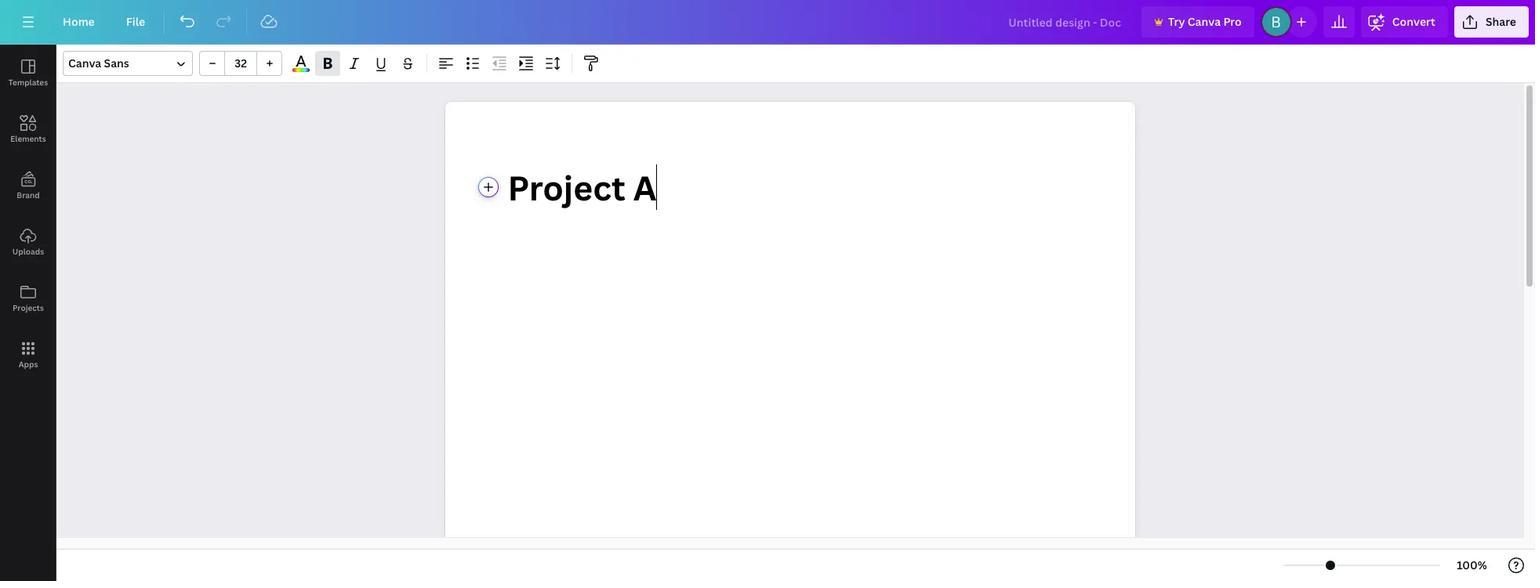 Task type: describe. For each thing, give the bounding box(es) containing it.
share button
[[1455, 6, 1529, 38]]

Design title text field
[[996, 6, 1136, 38]]

main menu bar
[[0, 0, 1536, 45]]

color range image
[[293, 68, 310, 72]]

Project A text field
[[445, 102, 1135, 582]]

templates
[[9, 77, 48, 88]]

projects button
[[0, 271, 56, 327]]

convert
[[1393, 14, 1436, 29]]

– – number field
[[230, 56, 252, 71]]

convert button
[[1361, 6, 1449, 38]]

try canva pro button
[[1142, 6, 1255, 38]]

sans
[[104, 56, 129, 71]]

apps
[[19, 359, 38, 370]]

100%
[[1457, 558, 1488, 573]]

home
[[63, 14, 95, 29]]

project a
[[508, 165, 657, 210]]

side panel tab list
[[0, 45, 56, 384]]

canva sans button
[[63, 51, 193, 76]]



Task type: vqa. For each thing, say whether or not it's contained in the screenshot.
portrait
no



Task type: locate. For each thing, give the bounding box(es) containing it.
canva inside button
[[1188, 14, 1221, 29]]

uploads button
[[0, 214, 56, 271]]

canva sans
[[68, 56, 129, 71]]

canva left sans at the left of page
[[68, 56, 101, 71]]

elements
[[10, 133, 46, 144]]

uploads
[[12, 246, 44, 257]]

projects
[[13, 303, 44, 314]]

try
[[1169, 14, 1185, 29]]

brand
[[17, 190, 40, 201]]

0 vertical spatial canva
[[1188, 14, 1221, 29]]

apps button
[[0, 327, 56, 384]]

elements button
[[0, 101, 56, 158]]

project
[[508, 165, 626, 210]]

templates button
[[0, 45, 56, 101]]

brand button
[[0, 158, 56, 214]]

0 horizontal spatial canva
[[68, 56, 101, 71]]

canva inside dropdown button
[[68, 56, 101, 71]]

100% button
[[1447, 554, 1498, 579]]

canva
[[1188, 14, 1221, 29], [68, 56, 101, 71]]

canva right try
[[1188, 14, 1221, 29]]

a
[[634, 165, 657, 210]]

file
[[126, 14, 145, 29]]

file button
[[114, 6, 158, 38]]

home link
[[50, 6, 107, 38]]

group
[[199, 51, 282, 76]]

1 horizontal spatial canva
[[1188, 14, 1221, 29]]

try canva pro
[[1169, 14, 1242, 29]]

1 vertical spatial canva
[[68, 56, 101, 71]]

share
[[1486, 14, 1517, 29]]

pro
[[1224, 14, 1242, 29]]



